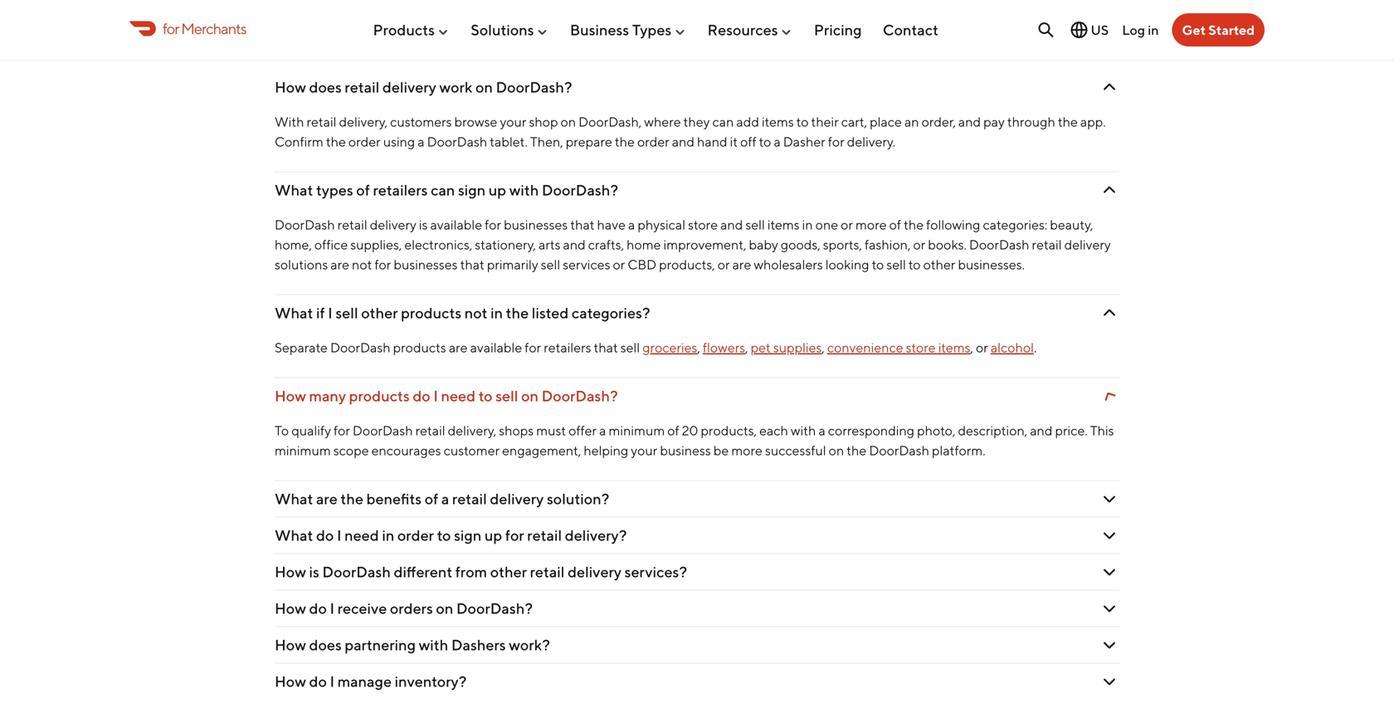 Task type: describe. For each thing, give the bounding box(es) containing it.
doordash,
[[579, 114, 642, 130]]

doordash inside the with retail delivery, customers browse your shop on doordash, where they can add items to their cart, place an order, and pay through the app. confirm the order using a doordash tablet. then, prepare the order and hand it off to a dasher for delivery.
[[427, 134, 487, 150]]

are down what if i sell other products not in the listed categories? at the left top of the page
[[449, 340, 468, 355]]

or down improvement,
[[718, 257, 730, 272]]

app.
[[1081, 114, 1106, 130]]

on inside 'to qualify for doordash retail delivery, shops must offer a minimum of 20 products, each with a corresponding photo, description, and price. this minimum scope encourages customer engagement, helping your business be more successful on the doordash platform.'
[[829, 443, 844, 458]]

order,
[[922, 114, 956, 130]]

sports,
[[823, 237, 862, 253]]

hand
[[697, 134, 728, 150]]

in inside doordash retail delivery is available for businesses that have a physical store and sell items in one or more of the following categories: beauty, home, office supplies, electronics, stationery, arts and crafts, home improvement, baby goods, sports, fashion, or books. doordash retail delivery solutions are not for businesses that primarily sell services or cbd products, or are wholesalers looking to sell to other businesses.
[[802, 217, 813, 233]]

or right one
[[841, 217, 853, 233]]

1 , from the left
[[698, 340, 700, 355]]

chevron down image for how many products do i need to sell on doordash?
[[1100, 386, 1120, 406]]

wholesalers
[[754, 257, 823, 272]]

business
[[660, 443, 711, 458]]

orders
[[390, 600, 433, 617]]

how does partnering with dashers work?
[[275, 636, 550, 654]]

the down doordash,
[[615, 134, 635, 150]]

0 vertical spatial businesses
[[504, 217, 568, 233]]

each
[[760, 423, 788, 438]]

how many products do i need to sell on doordash?
[[275, 387, 618, 405]]

inventory?
[[395, 673, 467, 690]]

retail up work?
[[530, 563, 565, 581]]

not inside doordash retail delivery is available for businesses that have a physical store and sell items in one or more of the following categories: beauty, home, office supplies, electronics, stationery, arts and crafts, home improvement, baby goods, sports, fashion, or books. doordash retail delivery solutions are not for businesses that primarily sell services or cbd products, or are wholesalers looking to sell to other businesses.
[[352, 257, 372, 272]]

on right orders
[[436, 600, 453, 617]]

resources link
[[708, 14, 793, 45]]

primarily
[[487, 257, 538, 272]]

doordash retail delivery is available for businesses that have a physical store and sell items in one or more of the following categories: beauty, home, office supplies, electronics, stationery, arts and crafts, home improvement, baby goods, sports, fashion, or books. doordash retail delivery solutions are not for businesses that primarily sell services or cbd products, or are wholesalers looking to sell to other businesses.
[[275, 217, 1111, 272]]

chevron down image for what do i need in order to sign up for retail delivery?
[[1100, 526, 1120, 546]]

place
[[870, 114, 902, 130]]

baby
[[749, 237, 779, 253]]

encourages
[[372, 443, 441, 458]]

0 horizontal spatial is
[[309, 563, 319, 581]]

an
[[905, 114, 919, 130]]

how do i receive orders on doordash?
[[275, 600, 533, 617]]

pay
[[984, 114, 1005, 130]]

1 horizontal spatial need
[[441, 387, 476, 405]]

or left alcohol link
[[976, 340, 988, 355]]

description,
[[958, 423, 1028, 438]]

confirm
[[275, 134, 324, 150]]

or left books.
[[913, 237, 926, 253]]

stationery,
[[475, 237, 536, 253]]

their
[[811, 114, 839, 130]]

0 vertical spatial sign
[[458, 181, 486, 199]]

and down the they
[[672, 134, 695, 150]]

to qualify for doordash retail delivery, shops must offer a minimum of 20 products, each with a corresponding photo, description, and price. this minimum scope encourages customer engagement, helping your business be more successful on the doordash platform.
[[275, 423, 1114, 458]]

receive
[[338, 600, 387, 617]]

doordash? up shop
[[496, 78, 572, 96]]

i up encourages
[[434, 387, 438, 405]]

dasher
[[783, 134, 826, 150]]

how does retail delivery work on doordash?
[[275, 78, 572, 96]]

off
[[741, 134, 757, 150]]

types
[[316, 181, 353, 199]]

in down 'benefits'
[[382, 526, 395, 544]]

platform.
[[932, 443, 986, 458]]

work?
[[509, 636, 550, 654]]

what are the benefits of a retail delivery solution?
[[275, 490, 610, 508]]

of right 'benefits'
[[425, 490, 439, 508]]

from
[[456, 563, 487, 581]]

sell right if
[[336, 304, 358, 322]]

sell down categories?
[[621, 340, 640, 355]]

for inside the with retail delivery, customers browse your shop on doordash, where they can add items to their cart, place an order, and pay through the app. confirm the order using a doordash tablet. then, prepare the order and hand it off to a dasher for delivery.
[[828, 134, 845, 150]]

0 vertical spatial up
[[489, 181, 506, 199]]

how for how is doordash different from other retail delivery services?
[[275, 563, 306, 581]]

how for how many products do i need to sell on doordash?
[[275, 387, 306, 405]]

groceries
[[643, 340, 698, 355]]

other inside doordash retail delivery is available for businesses that have a physical store and sell items in one or more of the following categories: beauty, home, office supplies, electronics, stationery, arts and crafts, home improvement, baby goods, sports, fashion, or books. doordash retail delivery solutions are not for businesses that primarily sell services or cbd products, or are wholesalers looking to sell to other businesses.
[[924, 257, 956, 272]]

log
[[1122, 22, 1146, 38]]

and up services
[[563, 237, 586, 253]]

retail down solution? in the left bottom of the page
[[527, 526, 562, 544]]

1 vertical spatial store
[[906, 340, 936, 355]]

chevron down image for how do i receive orders on doordash?
[[1100, 599, 1120, 619]]

partnering
[[345, 636, 416, 654]]

alcohol
[[991, 340, 1034, 355]]

that for retailers
[[594, 340, 618, 355]]

for up how is doordash different from other retail delivery services?
[[505, 526, 524, 544]]

with inside 'to qualify for doordash retail delivery, shops must offer a minimum of 20 products, each with a corresponding photo, description, and price. this minimum scope encourages customer engagement, helping your business be more successful on the doordash platform.'
[[791, 423, 816, 438]]

products
[[373, 21, 435, 39]]

2 vertical spatial other
[[490, 563, 527, 581]]

the inside doordash retail delivery is available for businesses that have a physical store and sell items in one or more of the following categories: beauty, home, office supplies, electronics, stationery, arts and crafts, home improvement, baby goods, sports, fashion, or books. doordash retail delivery solutions are not for businesses that primarily sell services or cbd products, or are wholesalers looking to sell to other businesses.
[[904, 217, 924, 233]]

sell up "baby"
[[746, 217, 765, 233]]

1 vertical spatial sign
[[454, 526, 482, 544]]

for down listed
[[525, 340, 541, 355]]

beauty,
[[1050, 217, 1094, 233]]

retail up what do i need in order to sign up for retail delivery?
[[452, 490, 487, 508]]

doordash up businesses.
[[969, 237, 1030, 253]]

a left dasher
[[774, 134, 781, 150]]

prepare
[[566, 134, 612, 150]]

supplies
[[773, 340, 822, 355]]

business
[[570, 21, 629, 39]]

is inside doordash retail delivery is available for businesses that have a physical store and sell items in one or more of the following categories: beauty, home, office supplies, electronics, stationery, arts and crafts, home improvement, baby goods, sports, fashion, or books. doordash retail delivery solutions are not for businesses that primarily sell services or cbd products, or are wholesalers looking to sell to other businesses.
[[419, 217, 428, 233]]

are down "baby"
[[733, 257, 751, 272]]

retail inside the with retail delivery, customers browse your shop on doordash, where they can add items to their cart, place an order, and pay through the app. confirm the order using a doordash tablet. then, prepare the order and hand it off to a dasher for delivery.
[[307, 114, 337, 130]]

delivery.
[[847, 134, 896, 150]]

of inside doordash retail delivery is available for businesses that have a physical store and sell items in one or more of the following categories: beauty, home, office supplies, electronics, stationery, arts and crafts, home improvement, baby goods, sports, fashion, or books. doordash retail delivery solutions are not for businesses that primarily sell services or cbd products, or are wholesalers looking to sell to other businesses.
[[890, 217, 901, 233]]

delivery up 'supplies,'
[[370, 217, 417, 233]]

products, inside doordash retail delivery is available for businesses that have a physical store and sell items in one or more of the following categories: beauty, home, office supplies, electronics, stationery, arts and crafts, home improvement, baby goods, sports, fashion, or books. doordash retail delivery solutions are not for businesses that primarily sell services or cbd products, or are wholesalers looking to sell to other businesses.
[[659, 257, 715, 272]]

doordash? up offer
[[542, 387, 618, 405]]

customer
[[444, 443, 500, 458]]

delivery, inside the with retail delivery, customers browse your shop on doordash, where they can add items to their cart, place an order, and pay through the app. confirm the order using a doordash tablet. then, prepare the order and hand it off to a dasher for delivery.
[[339, 114, 388, 130]]

dashers
[[451, 636, 506, 654]]

0 vertical spatial with
[[509, 181, 539, 199]]

and up improvement,
[[721, 217, 743, 233]]

doordash up encourages
[[353, 423, 413, 438]]

what for what types of retailers can sign up with doordash?
[[275, 181, 313, 199]]

0 horizontal spatial order
[[349, 134, 381, 150]]

the left listed
[[506, 304, 529, 322]]

what for what if i sell other products not in the listed categories?
[[275, 304, 313, 322]]

products, inside 'to qualify for doordash retail delivery, shops must offer a minimum of 20 products, each with a corresponding photo, description, and price. this minimum scope encourages customer engagement, helping your business be more successful on the doordash platform.'
[[701, 423, 757, 438]]

delivery down engagement,
[[490, 490, 544, 508]]

engagement,
[[502, 443, 581, 458]]

0 vertical spatial retailers
[[373, 181, 428, 199]]

home
[[627, 237, 661, 253]]

what types of retailers can sign up with doordash?
[[275, 181, 618, 199]]

for up stationery,
[[485, 217, 501, 233]]

delivery down 'beauty,'
[[1065, 237, 1111, 253]]

do for need
[[316, 526, 334, 544]]

chevron down image for work?
[[1100, 635, 1120, 655]]

categories?
[[572, 304, 650, 322]]

pricing
[[814, 21, 862, 39]]

asked
[[665, 8, 747, 43]]

doordash? down how is doordash different from other retail delivery services?
[[456, 600, 533, 617]]

products for do
[[349, 387, 410, 405]]

doordash up the many
[[330, 340, 391, 355]]

listed
[[532, 304, 569, 322]]

are down scope
[[316, 490, 338, 508]]

browse
[[455, 114, 498, 130]]

are down office
[[331, 257, 349, 272]]

for down 'supplies,'
[[375, 257, 391, 272]]

solutions
[[275, 257, 328, 272]]

then,
[[530, 134, 563, 150]]

goods,
[[781, 237, 821, 253]]

2 , from the left
[[746, 340, 748, 355]]

does for retail
[[309, 78, 342, 96]]

a down customers
[[418, 134, 425, 150]]

through
[[1008, 114, 1056, 130]]

merchants
[[181, 19, 246, 37]]

helping
[[584, 443, 629, 458]]

arts
[[539, 237, 561, 253]]

retail down products
[[345, 78, 380, 96]]

solutions
[[471, 21, 534, 39]]

retail up office
[[338, 217, 367, 233]]

following
[[926, 217, 981, 233]]

delivery down delivery?
[[568, 563, 622, 581]]

pet supplies link
[[751, 340, 822, 355]]

contact link
[[883, 14, 939, 45]]

solutions link
[[471, 14, 549, 45]]

they
[[684, 114, 710, 130]]

1 horizontal spatial order
[[397, 526, 434, 544]]

separate doordash products are available for retailers that sell groceries , flowers , pet supplies , convenience store items , or alcohol .
[[275, 340, 1037, 355]]

the left 'benefits'
[[341, 490, 364, 508]]

in right log
[[1148, 22, 1159, 38]]

chevron down image for what types of retailers can sign up with doordash?
[[1100, 180, 1120, 200]]

a up what do i need in order to sign up for retail delivery?
[[441, 490, 449, 508]]

sell down arts on the top
[[541, 257, 560, 272]]

or left cbd
[[613, 257, 625, 272]]

shops
[[499, 423, 534, 438]]

tablet.
[[490, 134, 528, 150]]

separate
[[275, 340, 328, 355]]

flowers
[[703, 340, 746, 355]]

3 , from the left
[[822, 340, 825, 355]]

the inside 'to qualify for doordash retail delivery, shops must offer a minimum of 20 products, each with a corresponding photo, description, and price. this minimum scope encourages customer engagement, helping your business be more successful on the doordash platform.'
[[847, 443, 867, 458]]

types
[[632, 21, 672, 39]]

frequently
[[505, 8, 659, 43]]



Task type: locate. For each thing, give the bounding box(es) containing it.
does up confirm
[[309, 78, 342, 96]]

0 vertical spatial products,
[[659, 257, 715, 272]]

customers
[[390, 114, 452, 130]]

0 vertical spatial does
[[309, 78, 342, 96]]

i for sell
[[328, 304, 333, 322]]

0 horizontal spatial more
[[732, 443, 763, 458]]

doordash up home,
[[275, 217, 335, 233]]

for inside 'to qualify for doordash retail delivery, shops must offer a minimum of 20 products, each with a corresponding photo, description, and price. this minimum scope encourages customer engagement, helping your business be more successful on the doordash platform.'
[[334, 423, 350, 438]]

0 horizontal spatial store
[[688, 217, 718, 233]]

1 horizontal spatial more
[[856, 217, 887, 233]]

items inside the with retail delivery, customers browse your shop on doordash, where they can add items to their cart, place an order, and pay through the app. confirm the order using a doordash tablet. then, prepare the order and hand it off to a dasher for delivery.
[[762, 114, 794, 130]]

get started button
[[1172, 13, 1265, 46]]

one
[[816, 217, 838, 233]]

2 how from the top
[[275, 387, 306, 405]]

electronics,
[[405, 237, 473, 253]]

items up goods,
[[768, 217, 800, 233]]

0 horizontal spatial other
[[361, 304, 398, 322]]

delivery, inside 'to qualify for doordash retail delivery, shops must offer a minimum of 20 products, each with a corresponding photo, description, and price. this minimum scope encourages customer engagement, helping your business be more successful on the doordash platform.'
[[448, 423, 497, 438]]

on right work
[[476, 78, 493, 96]]

products, down improvement,
[[659, 257, 715, 272]]

0 horizontal spatial businesses
[[394, 257, 458, 272]]

6 chevron down image from the top
[[1100, 599, 1120, 619]]

a inside doordash retail delivery is available for businesses that have a physical store and sell items in one or more of the following categories: beauty, home, office supplies, electronics, stationery, arts and crafts, home improvement, baby goods, sports, fashion, or books. doordash retail delivery solutions are not for businesses that primarily sell services or cbd products, or are wholesalers looking to sell to other businesses.
[[628, 217, 635, 233]]

1 horizontal spatial your
[[631, 443, 658, 458]]

cbd
[[628, 257, 657, 272]]

other right if
[[361, 304, 398, 322]]

of right types on the left top
[[356, 181, 370, 199]]

what for what do i need in order to sign up for retail delivery?
[[275, 526, 313, 544]]

how
[[275, 78, 306, 96], [275, 387, 306, 405], [275, 563, 306, 581], [275, 600, 306, 617], [275, 636, 306, 654], [275, 673, 306, 690]]

pricing link
[[814, 14, 862, 45]]

4 how from the top
[[275, 600, 306, 617]]

need
[[441, 387, 476, 405], [345, 526, 379, 544]]

i for need
[[337, 526, 342, 544]]

in down primarily
[[491, 304, 503, 322]]

of left '20'
[[668, 423, 680, 438]]

retail down 'beauty,'
[[1032, 237, 1062, 253]]

, left convenience
[[822, 340, 825, 355]]

delivery
[[383, 78, 436, 96], [370, 217, 417, 233], [1065, 237, 1111, 253], [490, 490, 544, 508], [568, 563, 622, 581]]

order left using at the top left of the page
[[349, 134, 381, 150]]

does for partnering
[[309, 636, 342, 654]]

1 horizontal spatial retailers
[[544, 340, 591, 355]]

with
[[275, 114, 304, 130]]

up up how is doordash different from other retail delivery services?
[[485, 526, 502, 544]]

solution?
[[547, 490, 610, 508]]

1 vertical spatial retailers
[[544, 340, 591, 355]]

businesses.
[[958, 257, 1025, 272]]

i up receive
[[337, 526, 342, 544]]

4 , from the left
[[971, 340, 974, 355]]

i right if
[[328, 304, 333, 322]]

2 horizontal spatial order
[[637, 134, 670, 150]]

chevron down image for other
[[1100, 562, 1120, 582]]

1 vertical spatial available
[[470, 340, 522, 355]]

globe line image
[[1069, 20, 1089, 40]]

sell up shops
[[496, 387, 518, 405]]

3 chevron down image from the top
[[1100, 386, 1120, 406]]

0 horizontal spatial your
[[500, 114, 527, 130]]

up down tablet.
[[489, 181, 506, 199]]

that left have
[[571, 217, 595, 233]]

6 how from the top
[[275, 673, 306, 690]]

1 horizontal spatial minimum
[[609, 423, 665, 438]]

products for are
[[393, 340, 446, 355]]

1 vertical spatial your
[[631, 443, 658, 458]]

what do i need in order to sign up for retail delivery?
[[275, 526, 627, 544]]

with up inventory?
[[419, 636, 448, 654]]

0 vertical spatial store
[[688, 217, 718, 233]]

to
[[797, 114, 809, 130], [759, 134, 771, 150], [872, 257, 884, 272], [909, 257, 921, 272], [479, 387, 493, 405], [437, 526, 451, 544]]

0 vertical spatial other
[[924, 257, 956, 272]]

0 horizontal spatial with
[[419, 636, 448, 654]]

products
[[401, 304, 462, 322], [393, 340, 446, 355], [349, 387, 410, 405]]

1 vertical spatial items
[[768, 217, 800, 233]]

0 vertical spatial can
[[713, 114, 734, 130]]

categories:
[[983, 217, 1048, 233]]

contact
[[883, 21, 939, 39]]

0 vertical spatial that
[[571, 217, 595, 233]]

pet
[[751, 340, 771, 355]]

that for businesses
[[571, 217, 595, 233]]

2 horizontal spatial with
[[791, 423, 816, 438]]

must
[[536, 423, 566, 438]]

1 what from the top
[[275, 181, 313, 199]]

order up different
[[397, 526, 434, 544]]

0 vertical spatial products
[[401, 304, 462, 322]]

of inside 'to qualify for doordash retail delivery, shops must offer a minimum of 20 products, each with a corresponding photo, description, and price. this minimum scope encourages customer engagement, helping your business be more successful on the doordash platform.'
[[668, 423, 680, 438]]

items left alcohol link
[[939, 340, 971, 355]]

of
[[356, 181, 370, 199], [890, 217, 901, 233], [668, 423, 680, 438], [425, 490, 439, 508]]

on inside the with retail delivery, customers browse your shop on doordash, where they can add items to their cart, place an order, and pay through the app. confirm the order using a doordash tablet. then, prepare the order and hand it off to a dasher for delivery.
[[561, 114, 576, 130]]

0 vertical spatial more
[[856, 217, 887, 233]]

available for is
[[430, 217, 482, 233]]

1 vertical spatial more
[[732, 443, 763, 458]]

chevron down image for what are the benefits of a retail delivery solution?
[[1100, 489, 1120, 509]]

it
[[730, 134, 738, 150]]

a right have
[[628, 217, 635, 233]]

doordash
[[427, 134, 487, 150], [275, 217, 335, 233], [969, 237, 1030, 253], [330, 340, 391, 355], [353, 423, 413, 438], [869, 443, 930, 458], [322, 563, 391, 581]]

4 chevron down image from the top
[[1100, 489, 1120, 509]]

1 vertical spatial that
[[460, 257, 485, 272]]

different
[[394, 563, 453, 581]]

be
[[714, 443, 729, 458]]

log in link
[[1122, 22, 1159, 38]]

0 vertical spatial not
[[352, 257, 372, 272]]

2 horizontal spatial other
[[924, 257, 956, 272]]

1 chevron down image from the top
[[1100, 180, 1120, 200]]

to
[[275, 423, 289, 438]]

2 chevron down image from the top
[[1100, 303, 1120, 323]]

how for how does retail delivery work on doordash?
[[275, 78, 306, 96]]

the up fashion,
[[904, 217, 924, 233]]

3 how from the top
[[275, 563, 306, 581]]

looking
[[826, 257, 870, 272]]

services
[[563, 257, 611, 272]]

i left receive
[[330, 600, 335, 617]]

with retail delivery, customers browse your shop on doordash, where they can add items to their cart, place an order, and pay through the app. confirm the order using a doordash tablet. then, prepare the order and hand it off to a dasher for delivery.
[[275, 114, 1106, 150]]

alcohol link
[[991, 340, 1034, 355]]

in
[[1148, 22, 1159, 38], [802, 217, 813, 233], [491, 304, 503, 322], [382, 526, 395, 544]]

1 horizontal spatial businesses
[[504, 217, 568, 233]]

not down primarily
[[465, 304, 488, 322]]

i for receive
[[330, 600, 335, 617]]

1 chevron down image from the top
[[1100, 77, 1120, 97]]

photo,
[[917, 423, 956, 438]]

0 horizontal spatial retailers
[[373, 181, 428, 199]]

0 vertical spatial available
[[430, 217, 482, 233]]

1 vertical spatial minimum
[[275, 443, 331, 458]]

, left pet
[[746, 340, 748, 355]]

fashion,
[[865, 237, 911, 253]]

1 vertical spatial is
[[309, 563, 319, 581]]

sell
[[746, 217, 765, 233], [541, 257, 560, 272], [887, 257, 906, 272], [336, 304, 358, 322], [621, 340, 640, 355], [496, 387, 518, 405]]

do for receive
[[309, 600, 327, 617]]

questions
[[753, 8, 889, 43]]

, left flowers
[[698, 340, 700, 355]]

5 how from the top
[[275, 636, 306, 654]]

1 how from the top
[[275, 78, 306, 96]]

0 vertical spatial need
[[441, 387, 476, 405]]

1 vertical spatial delivery,
[[448, 423, 497, 438]]

more right be
[[732, 443, 763, 458]]

the down corresponding
[[847, 443, 867, 458]]

for up scope
[[334, 423, 350, 438]]

order down where at the top left
[[637, 134, 670, 150]]

minimum
[[609, 423, 665, 438], [275, 443, 331, 458]]

products down what if i sell other products not in the listed categories? at the left top of the page
[[393, 340, 446, 355]]

crafts,
[[588, 237, 624, 253]]

your
[[500, 114, 527, 130], [631, 443, 658, 458]]

1 does from the top
[[309, 78, 342, 96]]

2 chevron down image from the top
[[1100, 562, 1120, 582]]

i left the manage
[[330, 673, 335, 690]]

chevron down image
[[1100, 180, 1120, 200], [1100, 303, 1120, 323], [1100, 386, 1120, 406], [1100, 489, 1120, 509], [1100, 526, 1120, 546], [1100, 599, 1120, 619]]

1 horizontal spatial store
[[906, 340, 936, 355]]

1 vertical spatial need
[[345, 526, 379, 544]]

doordash down corresponding
[[869, 443, 930, 458]]

0 horizontal spatial not
[[352, 257, 372, 272]]

delivery, up using at the top left of the page
[[339, 114, 388, 130]]

1 vertical spatial with
[[791, 423, 816, 438]]

1 vertical spatial can
[[431, 181, 455, 199]]

available inside doordash retail delivery is available for businesses that have a physical store and sell items in one or more of the following categories: beauty, home, office supplies, electronics, stationery, arts and crafts, home improvement, baby goods, sports, fashion, or books. doordash retail delivery solutions are not for businesses that primarily sell services or cbd products, or are wholesalers looking to sell to other businesses.
[[430, 217, 482, 233]]

i for manage
[[330, 673, 335, 690]]

sign up from
[[454, 526, 482, 544]]

started
[[1209, 22, 1255, 38]]

us
[[1091, 22, 1109, 38]]

need down 'benefits'
[[345, 526, 379, 544]]

what for what are the benefits of a retail delivery solution?
[[275, 490, 313, 508]]

services?
[[625, 563, 687, 581]]

for
[[163, 19, 179, 37], [828, 134, 845, 150], [485, 217, 501, 233], [375, 257, 391, 272], [525, 340, 541, 355], [334, 423, 350, 438], [505, 526, 524, 544]]

0 horizontal spatial need
[[345, 526, 379, 544]]

supplies,
[[351, 237, 402, 253]]

the right confirm
[[326, 134, 346, 150]]

work
[[439, 78, 473, 96]]

more inside 'to qualify for doordash retail delivery, shops must offer a minimum of 20 products, each with a corresponding photo, description, and price. this minimum scope encourages customer engagement, helping your business be more successful on the doordash platform.'
[[732, 443, 763, 458]]

with down tablet.
[[509, 181, 539, 199]]

office
[[315, 237, 348, 253]]

4 what from the top
[[275, 526, 313, 544]]

0 vertical spatial delivery,
[[339, 114, 388, 130]]

price.
[[1055, 423, 1088, 438]]

how for how does partnering with dashers work?
[[275, 636, 306, 654]]

3 chevron down image from the top
[[1100, 635, 1120, 655]]

0 horizontal spatial minimum
[[275, 443, 331, 458]]

1 vertical spatial does
[[309, 636, 342, 654]]

3 what from the top
[[275, 490, 313, 508]]

1 vertical spatial products
[[393, 340, 446, 355]]

2 vertical spatial products
[[349, 387, 410, 405]]

1 vertical spatial up
[[485, 526, 502, 544]]

convenience store items link
[[827, 340, 971, 355]]

more up fashion,
[[856, 217, 887, 233]]

1 vertical spatial businesses
[[394, 257, 458, 272]]

delivery, up customer
[[448, 423, 497, 438]]

retail up encourages
[[416, 423, 445, 438]]

that down stationery,
[[460, 257, 485, 272]]

0 vertical spatial your
[[500, 114, 527, 130]]

1 vertical spatial other
[[361, 304, 398, 322]]

1 horizontal spatial other
[[490, 563, 527, 581]]

the left app.
[[1058, 114, 1078, 130]]

1 vertical spatial not
[[465, 304, 488, 322]]

are
[[331, 257, 349, 272], [733, 257, 751, 272], [449, 340, 468, 355], [316, 490, 338, 508]]

retail up confirm
[[307, 114, 337, 130]]

minimum up helping
[[609, 423, 665, 438]]

delivery up customers
[[383, 78, 436, 96]]

and left price.
[[1030, 423, 1053, 438]]

in left one
[[802, 217, 813, 233]]

for merchants link
[[129, 17, 246, 40]]

have
[[597, 217, 626, 233]]

groceries link
[[643, 340, 698, 355]]

does
[[309, 78, 342, 96], [309, 636, 342, 654]]

do
[[413, 387, 431, 405], [316, 526, 334, 544], [309, 600, 327, 617], [309, 673, 327, 690]]

what
[[275, 181, 313, 199], [275, 304, 313, 322], [275, 490, 313, 508], [275, 526, 313, 544]]

0 vertical spatial items
[[762, 114, 794, 130]]

2 what from the top
[[275, 304, 313, 322]]

if
[[316, 304, 325, 322]]

store right convenience
[[906, 340, 936, 355]]

businesses down electronics,
[[394, 257, 458, 272]]

1 horizontal spatial can
[[713, 114, 734, 130]]

and
[[959, 114, 981, 130], [672, 134, 695, 150], [721, 217, 743, 233], [563, 237, 586, 253], [1030, 423, 1053, 438]]

a right offer
[[599, 423, 606, 438]]

with
[[509, 181, 539, 199], [791, 423, 816, 438], [419, 636, 448, 654]]

2 does from the top
[[309, 636, 342, 654]]

1 horizontal spatial not
[[465, 304, 488, 322]]

chevron down image for on
[[1100, 77, 1120, 97]]

scope
[[334, 443, 369, 458]]

your right helping
[[631, 443, 658, 458]]

0 vertical spatial minimum
[[609, 423, 665, 438]]

5 chevron down image from the top
[[1100, 526, 1120, 546]]

doordash? up have
[[542, 181, 618, 199]]

on up shops
[[521, 387, 539, 405]]

business types
[[570, 21, 672, 39]]

and inside 'to qualify for doordash retail delivery, shops must offer a minimum of 20 products, each with a corresponding photo, description, and price. this minimum scope encourages customer engagement, helping your business be more successful on the doordash platform.'
[[1030, 423, 1053, 438]]

your up tablet.
[[500, 114, 527, 130]]

many
[[309, 387, 346, 405]]

4 chevron down image from the top
[[1100, 672, 1120, 692]]

not
[[352, 257, 372, 272], [465, 304, 488, 322]]

can inside the with retail delivery, customers browse your shop on doordash, where they can add items to their cart, place an order, and pay through the app. confirm the order using a doordash tablet. then, prepare the order and hand it off to a dasher for delivery.
[[713, 114, 734, 130]]

doordash down browse
[[427, 134, 487, 150]]

more inside doordash retail delivery is available for businesses that have a physical store and sell items in one or more of the following categories: beauty, home, office supplies, electronics, stationery, arts and crafts, home improvement, baby goods, sports, fashion, or books. doordash retail delivery solutions are not for businesses that primarily sell services or cbd products, or are wholesalers looking to sell to other businesses.
[[856, 217, 887, 233]]

1 horizontal spatial with
[[509, 181, 539, 199]]

sell down fashion,
[[887, 257, 906, 272]]

minimum down qualify in the left of the page
[[275, 443, 331, 458]]

for left the merchants
[[163, 19, 179, 37]]

0 vertical spatial is
[[419, 217, 428, 233]]

retail inside 'to qualify for doordash retail delivery, shops must offer a minimum of 20 products, each with a corresponding photo, description, and price. this minimum scope encourages customer engagement, helping your business be more successful on the doordash platform.'
[[416, 423, 445, 438]]

store up improvement,
[[688, 217, 718, 233]]

2 vertical spatial with
[[419, 636, 448, 654]]

chevron down image for what if i sell other products not in the listed categories?
[[1100, 303, 1120, 323]]

doordash up receive
[[322, 563, 391, 581]]

resources
[[708, 21, 778, 39]]

your inside 'to qualify for doordash retail delivery, shops must offer a minimum of 20 products, each with a corresponding photo, description, and price. this minimum scope encourages customer engagement, helping your business be more successful on the doordash platform.'
[[631, 443, 658, 458]]

qualify
[[292, 423, 331, 438]]

available down what if i sell other products not in the listed categories? at the left top of the page
[[470, 340, 522, 355]]

1 horizontal spatial is
[[419, 217, 428, 233]]

corresponding
[[828, 423, 915, 438]]

retailers down using at the top left of the page
[[373, 181, 428, 199]]

store inside doordash retail delivery is available for businesses that have a physical store and sell items in one or more of the following categories: beauty, home, office supplies, electronics, stationery, arts and crafts, home improvement, baby goods, sports, fashion, or books. doordash retail delivery solutions are not for businesses that primarily sell services or cbd products, or are wholesalers looking to sell to other businesses.
[[688, 217, 718, 233]]

get started
[[1182, 22, 1255, 38]]

1 horizontal spatial delivery,
[[448, 423, 497, 438]]

2 vertical spatial items
[[939, 340, 971, 355]]

available up electronics,
[[430, 217, 482, 233]]

businesses up arts on the top
[[504, 217, 568, 233]]

available for are
[[470, 340, 522, 355]]

a up the successful
[[819, 423, 826, 438]]

available
[[430, 217, 482, 233], [470, 340, 522, 355]]

chevron down image
[[1100, 77, 1120, 97], [1100, 562, 1120, 582], [1100, 635, 1120, 655], [1100, 672, 1120, 692]]

your inside the with retail delivery, customers browse your shop on doordash, where they can add items to their cart, place an order, and pay through the app. confirm the order using a doordash tablet. then, prepare the order and hand it off to a dasher for delivery.
[[500, 114, 527, 130]]

products down electronics,
[[401, 304, 462, 322]]

flowers link
[[703, 340, 746, 355]]

2 vertical spatial that
[[594, 340, 618, 355]]

a
[[418, 134, 425, 150], [774, 134, 781, 150], [628, 217, 635, 233], [599, 423, 606, 438], [819, 423, 826, 438], [441, 490, 449, 508]]

items inside doordash retail delivery is available for businesses that have a physical store and sell items in one or more of the following categories: beauty, home, office supplies, electronics, stationery, arts and crafts, home improvement, baby goods, sports, fashion, or books. doordash retail delivery solutions are not for businesses that primarily sell services or cbd products, or are wholesalers looking to sell to other businesses.
[[768, 217, 800, 233]]

does down receive
[[309, 636, 342, 654]]

businesses
[[504, 217, 568, 233], [394, 257, 458, 272]]

0 horizontal spatial can
[[431, 181, 455, 199]]

and left pay at the top right
[[959, 114, 981, 130]]

frequently asked questions
[[505, 8, 889, 43]]

0 horizontal spatial delivery,
[[339, 114, 388, 130]]

how for how do i receive orders on doordash?
[[275, 600, 306, 617]]

how is doordash different from other retail delivery services?
[[275, 563, 687, 581]]

1 vertical spatial products,
[[701, 423, 757, 438]]

sign up electronics,
[[458, 181, 486, 199]]

benefits
[[366, 490, 422, 508]]

products right the many
[[349, 387, 410, 405]]

how for how do i manage inventory?
[[275, 673, 306, 690]]

where
[[644, 114, 681, 130]]

cart,
[[842, 114, 867, 130]]

on right shop
[[561, 114, 576, 130]]

do for manage
[[309, 673, 327, 690]]



Task type: vqa. For each thing, say whether or not it's contained in the screenshot.


